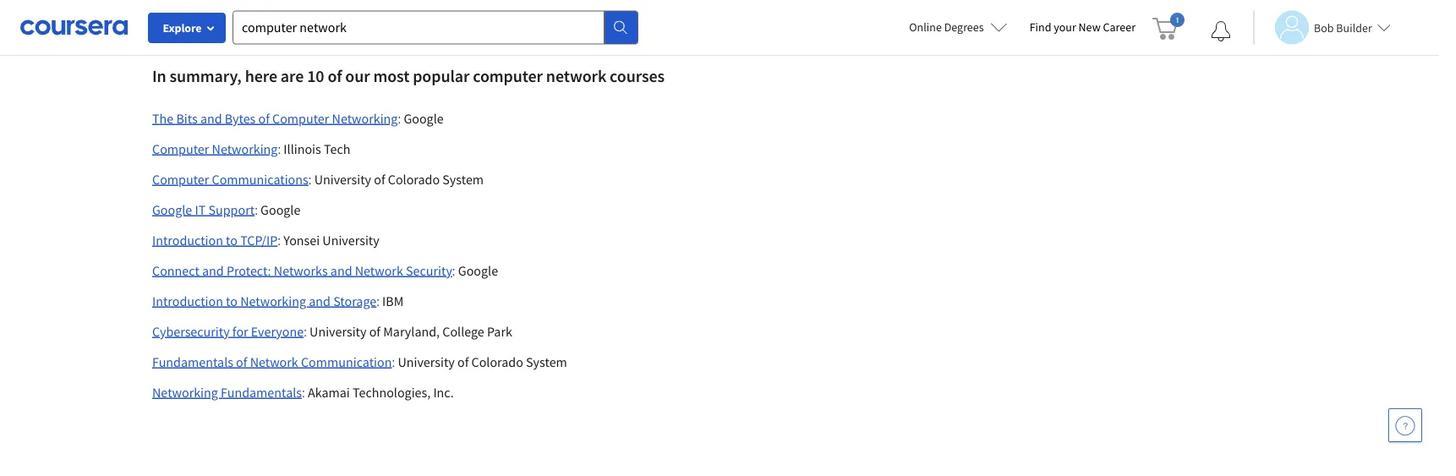 Task type: vqa. For each thing, say whether or not it's contained in the screenshot.
: inside the Google IT Support : Google
yes



Task type: locate. For each thing, give the bounding box(es) containing it.
bytes
[[225, 110, 256, 127]]

: left illinois
[[278, 141, 281, 157]]

and down connect and protect: networks and network security : google
[[309, 292, 331, 309]]

bob
[[1315, 20, 1334, 35]]

networking
[[332, 110, 398, 127], [212, 140, 278, 157], [240, 292, 306, 309], [152, 384, 218, 401]]

0 horizontal spatial network
[[250, 353, 298, 370]]

university down maryland,
[[398, 353, 455, 370]]

: up college
[[452, 262, 456, 279]]

security
[[406, 262, 452, 279]]

: down illinois
[[309, 171, 312, 187]]

google left it
[[152, 201, 192, 218]]

: inside computer communications : university of colorado system
[[309, 171, 312, 187]]

computer communications link
[[152, 171, 309, 188]]

2 to from the top
[[226, 292, 238, 309]]

1 horizontal spatial system
[[526, 353, 567, 370]]

coursera image
[[20, 14, 128, 41]]

None search field
[[233, 11, 639, 44]]

colorado
[[388, 171, 440, 188], [472, 353, 524, 370]]

computer down bits
[[152, 140, 209, 157]]

: inside fundamentals of network communication : university of colorado system
[[392, 354, 395, 370]]

2 introduction from the top
[[152, 292, 223, 309]]

bob builder button
[[1254, 11, 1391, 44]]

technologies,
[[353, 384, 431, 401]]

the
[[152, 110, 174, 127]]

university
[[314, 171, 371, 188], [323, 232, 380, 248], [310, 323, 367, 340], [398, 353, 455, 370]]

: left ibm
[[377, 293, 380, 309]]

: up technologies,
[[392, 354, 395, 370]]

What do you want to learn? text field
[[233, 11, 605, 44]]

yonsei
[[284, 232, 320, 248]]

communications
[[212, 171, 309, 188]]

networks
[[274, 262, 328, 279]]

introduction to tcp/ip : yonsei university
[[152, 232, 380, 248]]

bob builder
[[1315, 20, 1373, 35]]

0 horizontal spatial colorado
[[388, 171, 440, 188]]

ibm
[[382, 292, 404, 309]]

akamai
[[308, 384, 350, 401]]

: left yonsei
[[278, 232, 281, 248]]

introduction to tcp/ip link
[[152, 232, 278, 248]]

0 vertical spatial introduction
[[152, 232, 223, 248]]

summary,
[[170, 65, 242, 86]]

to up the cybersecurity for everyone link
[[226, 292, 238, 309]]

computer
[[272, 110, 329, 127], [152, 140, 209, 157], [152, 171, 209, 188]]

1 vertical spatial computer
[[152, 140, 209, 157]]

support
[[208, 201, 255, 218]]

illinois
[[284, 140, 321, 157]]

1 introduction from the top
[[152, 232, 223, 248]]

computer up it
[[152, 171, 209, 188]]

introduction
[[152, 232, 223, 248], [152, 292, 223, 309]]

fundamentals
[[152, 353, 233, 370], [221, 384, 302, 401]]

introduction up connect
[[152, 232, 223, 248]]

to
[[226, 232, 238, 248], [226, 292, 238, 309]]

: left akamai
[[302, 384, 305, 400]]

2 vertical spatial computer
[[152, 171, 209, 188]]

it
[[195, 201, 206, 218]]

and
[[200, 110, 222, 127], [202, 262, 224, 279], [331, 262, 352, 279], [309, 292, 331, 309]]

1 to from the top
[[226, 232, 238, 248]]

cybersecurity
[[152, 323, 230, 340]]

fundamentals down the fundamentals of network communication link
[[221, 384, 302, 401]]

1 vertical spatial system
[[526, 353, 567, 370]]

0 vertical spatial network
[[355, 262, 403, 279]]

tcp/ip
[[240, 232, 278, 248]]

explore button
[[148, 13, 226, 43]]

university up the communication
[[310, 323, 367, 340]]

computer for computer networking
[[152, 140, 209, 157]]

computer up illinois
[[272, 110, 329, 127]]

networking down bytes
[[212, 140, 278, 157]]

google
[[404, 110, 444, 127], [152, 201, 192, 218], [261, 201, 301, 218], [458, 262, 498, 279]]

of
[[328, 65, 342, 86], [258, 110, 270, 127], [374, 171, 385, 188], [369, 323, 381, 340], [236, 353, 247, 370], [458, 353, 469, 370]]

maryland,
[[383, 323, 440, 340]]

your
[[1054, 19, 1077, 35]]

the bits and bytes of computer networking : google
[[152, 110, 444, 127]]

for
[[233, 323, 248, 340]]

1 vertical spatial introduction
[[152, 292, 223, 309]]

most
[[373, 65, 410, 86]]

to left tcp/ip
[[226, 232, 238, 248]]

0 vertical spatial to
[[226, 232, 238, 248]]

popular
[[413, 65, 470, 86]]

protect:
[[227, 262, 271, 279]]

to for networking
[[226, 292, 238, 309]]

network up ibm
[[355, 262, 403, 279]]

bits
[[176, 110, 198, 127]]

college
[[443, 323, 485, 340]]

:
[[398, 110, 401, 126], [278, 141, 281, 157], [309, 171, 312, 187], [255, 202, 258, 218], [278, 232, 281, 248], [452, 262, 456, 279], [377, 293, 380, 309], [304, 323, 307, 339], [392, 354, 395, 370], [302, 384, 305, 400]]

1 vertical spatial colorado
[[472, 353, 524, 370]]

10
[[307, 65, 324, 86]]

introduction up cybersecurity
[[152, 292, 223, 309]]

: down the most
[[398, 110, 401, 126]]

university up connect and protect: networks and network security : google
[[323, 232, 380, 248]]

fundamentals down cybersecurity
[[152, 353, 233, 370]]

: inside introduction to tcp/ip : yonsei university
[[278, 232, 281, 248]]

1 vertical spatial to
[[226, 292, 238, 309]]

networking down cybersecurity
[[152, 384, 218, 401]]

: up tcp/ip
[[255, 202, 258, 218]]

find
[[1030, 19, 1052, 35]]

: inside the networking fundamentals : akamai technologies, inc.
[[302, 384, 305, 400]]

: down introduction to networking and storage : ibm
[[304, 323, 307, 339]]

network down everyone
[[250, 353, 298, 370]]

online degrees button
[[896, 8, 1022, 46]]

connect and protect: networks and network security : google
[[152, 262, 498, 279]]

everyone
[[251, 323, 304, 340]]

system
[[443, 171, 484, 188], [526, 353, 567, 370]]

cybersecurity for everyone link
[[152, 323, 304, 340]]

network
[[355, 262, 403, 279], [250, 353, 298, 370]]

networking fundamentals : akamai technologies, inc.
[[152, 384, 454, 401]]

0 horizontal spatial system
[[443, 171, 484, 188]]

fundamentals of network communication link
[[152, 353, 392, 370]]

storage
[[333, 292, 377, 309]]

: inside the bits and bytes of computer networking : google
[[398, 110, 401, 126]]

find your new career
[[1030, 19, 1136, 35]]

1 horizontal spatial network
[[355, 262, 403, 279]]

tech
[[324, 140, 351, 157]]

and down introduction to tcp/ip link
[[202, 262, 224, 279]]



Task type: describe. For each thing, give the bounding box(es) containing it.
1 horizontal spatial colorado
[[472, 353, 524, 370]]

park
[[487, 323, 513, 340]]

computer for computer communications
[[152, 171, 209, 188]]

computer networking : illinois tech
[[152, 140, 351, 157]]

online
[[910, 19, 942, 35]]

here
[[245, 65, 277, 86]]

cybersecurity for everyone : university of maryland, college park
[[152, 323, 513, 340]]

in summary, here are 10 of our most popular computer network courses
[[152, 65, 665, 86]]

introduction for introduction to networking and storage
[[152, 292, 223, 309]]

google down the in summary, here are 10 of our most popular computer network courses
[[404, 110, 444, 127]]

computer
[[473, 65, 543, 86]]

: inside cybersecurity for everyone : university of maryland, college park
[[304, 323, 307, 339]]

connect and protect: networks and network security link
[[152, 262, 452, 279]]

shopping cart: 1 item image
[[1153, 13, 1185, 40]]

and right bits
[[200, 110, 222, 127]]

networking fundamentals link
[[152, 384, 302, 401]]

online degrees
[[910, 19, 984, 35]]

introduction to networking and storage link
[[152, 292, 377, 309]]

: inside computer networking : illinois tech
[[278, 141, 281, 157]]

find your new career link
[[1022, 17, 1145, 38]]

0 vertical spatial computer
[[272, 110, 329, 127]]

networking up everyone
[[240, 292, 306, 309]]

0 vertical spatial colorado
[[388, 171, 440, 188]]

introduction for introduction to tcp/ip
[[152, 232, 223, 248]]

new
[[1079, 19, 1101, 35]]

degrees
[[945, 19, 984, 35]]

network
[[546, 65, 607, 86]]

networking up tech
[[332, 110, 398, 127]]

the bits and bytes of computer networking link
[[152, 110, 398, 127]]

fundamentals of network communication : university of colorado system
[[152, 353, 567, 370]]

explore
[[163, 20, 202, 36]]

connect
[[152, 262, 199, 279]]

to for tcp/ip
[[226, 232, 238, 248]]

computer networking link
[[152, 140, 278, 157]]

1 vertical spatial network
[[250, 353, 298, 370]]

introduction to networking and storage : ibm
[[152, 292, 404, 309]]

our
[[345, 65, 370, 86]]

career
[[1103, 19, 1136, 35]]

university down tech
[[314, 171, 371, 188]]

0 vertical spatial system
[[443, 171, 484, 188]]

are
[[281, 65, 304, 86]]

courses
[[610, 65, 665, 86]]

in
[[152, 65, 166, 86]]

google up introduction to tcp/ip : yonsei university
[[261, 201, 301, 218]]

help center image
[[1396, 415, 1416, 436]]

1 vertical spatial fundamentals
[[221, 384, 302, 401]]

0 vertical spatial fundamentals
[[152, 353, 233, 370]]

google it support link
[[152, 201, 255, 218]]

google it support : google
[[152, 201, 301, 218]]

and up storage
[[331, 262, 352, 279]]

communication
[[301, 353, 392, 370]]

: inside introduction to networking and storage : ibm
[[377, 293, 380, 309]]

builder
[[1337, 20, 1373, 35]]

computer communications : university of colorado system
[[152, 171, 484, 188]]

show notifications image
[[1211, 21, 1232, 41]]

: inside google it support : google
[[255, 202, 258, 218]]

google right security
[[458, 262, 498, 279]]

: inside connect and protect: networks and network security : google
[[452, 262, 456, 279]]

inc.
[[433, 384, 454, 401]]



